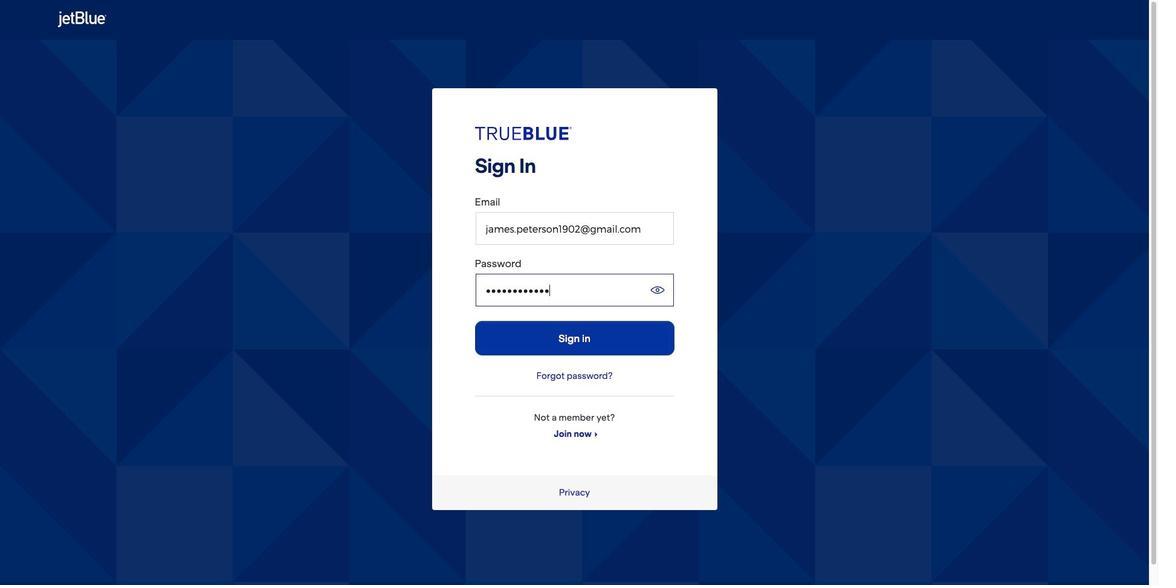 Task type: vqa. For each thing, say whether or not it's contained in the screenshot.
navigation
no



Task type: locate. For each thing, give the bounding box(es) containing it.
None text field
[[476, 212, 674, 245]]

jetblue home image
[[58, 10, 106, 29]]

logo image
[[475, 127, 572, 140]]

None submit
[[475, 321, 674, 356]]

None password field
[[476, 274, 674, 307]]



